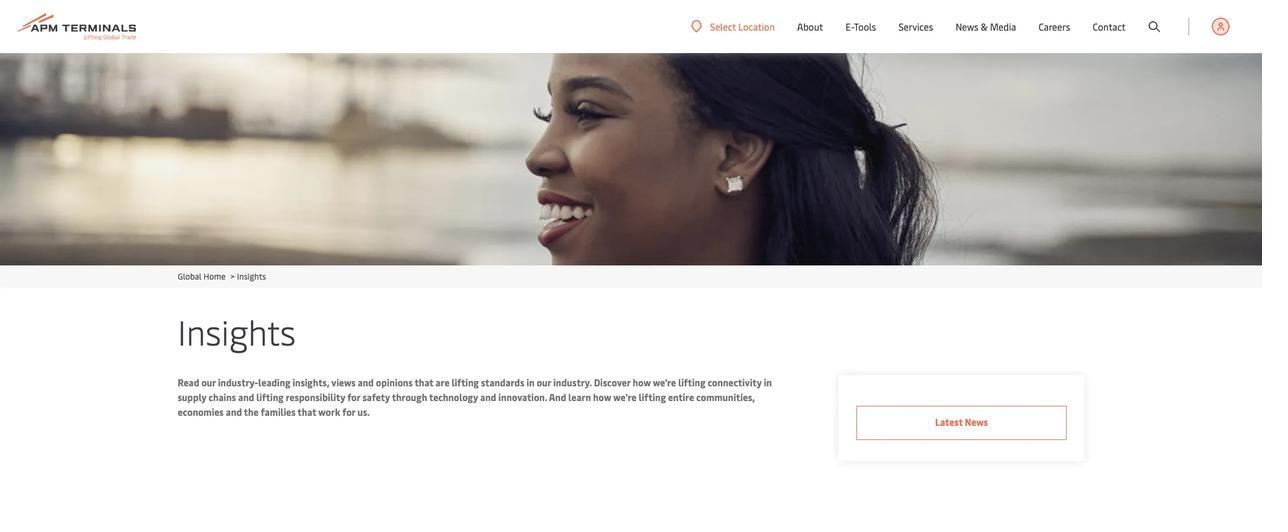 Task type: describe. For each thing, give the bounding box(es) containing it.
insights image
[[0, 53, 1262, 266]]

0 vertical spatial for
[[347, 391, 360, 404]]

news inside popup button
[[956, 20, 979, 33]]

news & media button
[[956, 0, 1017, 53]]

chains
[[209, 391, 236, 404]]

global home > insights
[[178, 271, 266, 282]]

select location
[[710, 20, 775, 33]]

0 vertical spatial we're
[[653, 376, 676, 389]]

lifting up technology
[[452, 376, 479, 389]]

global home link
[[178, 271, 226, 282]]

opinions
[[376, 376, 413, 389]]

e-
[[846, 20, 854, 33]]

discover
[[594, 376, 631, 389]]

0 vertical spatial that
[[415, 376, 434, 389]]

services button
[[899, 0, 934, 53]]

read
[[178, 376, 199, 389]]

home
[[204, 271, 226, 282]]

2 our from the left
[[537, 376, 551, 389]]

about
[[797, 20, 823, 33]]

lifting up entire
[[678, 376, 706, 389]]

connectivity
[[708, 376, 762, 389]]

1 vertical spatial for
[[342, 406, 355, 419]]

tools
[[854, 20, 876, 33]]

lifting down leading in the bottom left of the page
[[256, 391, 284, 404]]

and left "the"
[[226, 406, 242, 419]]

latest news link
[[857, 406, 1067, 441]]

1 vertical spatial we're
[[614, 391, 637, 404]]

news & media
[[956, 20, 1017, 33]]

0 horizontal spatial that
[[298, 406, 316, 419]]

1 vertical spatial insights
[[178, 308, 296, 355]]

about button
[[797, 0, 823, 53]]

2 in from the left
[[764, 376, 772, 389]]

responsibility
[[286, 391, 345, 404]]

contact button
[[1093, 0, 1126, 53]]

e-tools
[[846, 20, 876, 33]]

media
[[990, 20, 1017, 33]]

select
[[710, 20, 736, 33]]

are
[[436, 376, 450, 389]]

industry-
[[218, 376, 258, 389]]

location
[[739, 20, 775, 33]]

and up 'safety'
[[358, 376, 374, 389]]

learn
[[569, 391, 591, 404]]

contact
[[1093, 20, 1126, 33]]

&
[[981, 20, 988, 33]]

work
[[318, 406, 340, 419]]



Task type: vqa. For each thing, say whether or not it's contained in the screenshot.
bottommost Way
no



Task type: locate. For each thing, give the bounding box(es) containing it.
economies
[[178, 406, 224, 419]]

e-tools button
[[846, 0, 876, 53]]

our
[[201, 376, 216, 389], [537, 376, 551, 389]]

us.
[[358, 406, 370, 419]]

for up us.
[[347, 391, 360, 404]]

insights up industry-
[[178, 308, 296, 355]]

our up and
[[537, 376, 551, 389]]

global
[[178, 271, 202, 282]]

we're up entire
[[653, 376, 676, 389]]

insights
[[237, 271, 266, 282], [178, 308, 296, 355]]

1 horizontal spatial our
[[537, 376, 551, 389]]

in
[[527, 376, 535, 389], [764, 376, 772, 389]]

we're
[[653, 376, 676, 389], [614, 391, 637, 404]]

and
[[549, 391, 566, 404]]

news
[[956, 20, 979, 33], [965, 416, 988, 429]]

0 vertical spatial how
[[633, 376, 651, 389]]

1 our from the left
[[201, 376, 216, 389]]

our up chains
[[201, 376, 216, 389]]

1 horizontal spatial in
[[764, 376, 772, 389]]

news inside read our industry-leading insights, views and opinions that are lifting standards in our industry. discover how we're lifting connectivity in supply chains and lifting responsibility for safety through technology and innovation. and learn how we're lifting entire communities, economies and the families that work for us. latest news
[[965, 416, 988, 429]]

select location button
[[691, 20, 775, 33]]

insights,
[[293, 376, 330, 389]]

careers
[[1039, 20, 1071, 33]]

insights right >
[[237, 271, 266, 282]]

0 horizontal spatial we're
[[614, 391, 637, 404]]

1 vertical spatial that
[[298, 406, 316, 419]]

services
[[899, 20, 934, 33]]

standards
[[481, 376, 525, 389]]

careers button
[[1039, 0, 1071, 53]]

1 horizontal spatial how
[[633, 376, 651, 389]]

1 horizontal spatial that
[[415, 376, 434, 389]]

1 vertical spatial news
[[965, 416, 988, 429]]

lifting
[[452, 376, 479, 389], [678, 376, 706, 389], [256, 391, 284, 404], [639, 391, 666, 404]]

0 horizontal spatial our
[[201, 376, 216, 389]]

read our industry-leading insights, views and opinions that are lifting standards in our industry. discover how we're lifting connectivity in supply chains and lifting responsibility for safety through technology and innovation. and learn how we're lifting entire communities, economies and the families that work for us. latest news
[[178, 376, 988, 429]]

technology
[[429, 391, 478, 404]]

0 horizontal spatial how
[[593, 391, 612, 404]]

0 horizontal spatial in
[[527, 376, 535, 389]]

that left are
[[415, 376, 434, 389]]

how
[[633, 376, 651, 389], [593, 391, 612, 404]]

news right 'latest'
[[965, 416, 988, 429]]

lifting left entire
[[639, 391, 666, 404]]

supply
[[178, 391, 206, 404]]

how right discover
[[633, 376, 651, 389]]

0 vertical spatial insights
[[237, 271, 266, 282]]

for left us.
[[342, 406, 355, 419]]

0 vertical spatial news
[[956, 20, 979, 33]]

that
[[415, 376, 434, 389], [298, 406, 316, 419]]

and
[[358, 376, 374, 389], [238, 391, 254, 404], [480, 391, 496, 404], [226, 406, 242, 419]]

news left &
[[956, 20, 979, 33]]

communities,
[[697, 391, 755, 404]]

1 in from the left
[[527, 376, 535, 389]]

leading
[[258, 376, 290, 389]]

and up "the"
[[238, 391, 254, 404]]

latest
[[936, 416, 963, 429]]

how down discover
[[593, 391, 612, 404]]

the
[[244, 406, 259, 419]]

that down responsibility
[[298, 406, 316, 419]]

in up the "innovation."
[[527, 376, 535, 389]]

views
[[331, 376, 356, 389]]

we're down discover
[[614, 391, 637, 404]]

>
[[231, 271, 235, 282]]

families
[[261, 406, 296, 419]]

innovation.
[[499, 391, 547, 404]]

1 vertical spatial how
[[593, 391, 612, 404]]

in right the connectivity
[[764, 376, 772, 389]]

through
[[392, 391, 427, 404]]

1 horizontal spatial we're
[[653, 376, 676, 389]]

and down standards
[[480, 391, 496, 404]]

safety
[[363, 391, 390, 404]]

entire
[[668, 391, 694, 404]]

industry.
[[553, 376, 592, 389]]

for
[[347, 391, 360, 404], [342, 406, 355, 419]]



